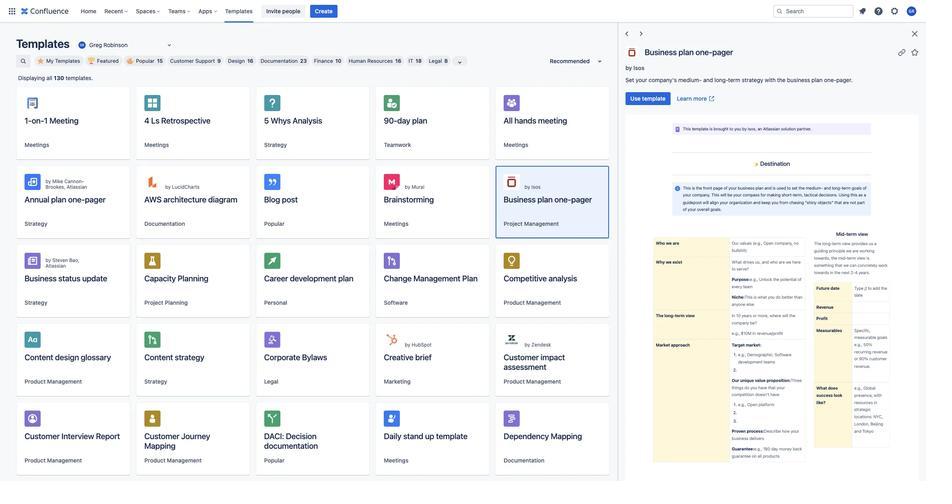 Task type: vqa. For each thing, say whether or not it's contained in the screenshot.


Task type: locate. For each thing, give the bounding box(es) containing it.
product management for journey
[[144, 457, 202, 464]]

0 horizontal spatial business
[[25, 274, 57, 283]]

strategy button for content
[[144, 378, 167, 386]]

share link image left "star brainstorming" image
[[457, 179, 467, 188]]

meetings down the on-
[[25, 141, 49, 148]]

strategy button down annual
[[25, 220, 47, 228]]

2 vertical spatial templates
[[55, 58, 80, 64]]

0 horizontal spatial strategy
[[175, 353, 204, 362]]

business
[[645, 47, 677, 57], [504, 195, 536, 204], [25, 274, 57, 283]]

capacity planning
[[144, 274, 209, 283]]

0 vertical spatial documentation button
[[144, 220, 185, 228]]

meetings button for daily stand up template
[[384, 457, 409, 465]]

0 horizontal spatial by isos
[[525, 184, 541, 190]]

design
[[228, 58, 245, 64]]

meetings for brainstorming
[[384, 220, 409, 227]]

blog post
[[264, 195, 298, 204]]

create link
[[310, 5, 338, 18]]

1 horizontal spatial business
[[504, 195, 536, 204]]

templates inside global element
[[225, 7, 253, 14]]

templates.
[[66, 74, 93, 81]]

business down next template image
[[645, 47, 677, 57]]

by for annual plan one-pager
[[45, 178, 51, 184]]

5 whys analysis
[[264, 116, 322, 125]]

daily
[[384, 432, 402, 441]]

project for business plan one-pager
[[504, 220, 523, 227]]

strategy down business status update
[[25, 299, 47, 306]]

0 horizontal spatial 16
[[248, 58, 254, 64]]

templates up my
[[16, 37, 70, 50]]

customer
[[170, 58, 194, 64], [504, 353, 539, 362], [25, 432, 60, 441], [144, 432, 180, 441]]

legal down the corporate
[[264, 378, 279, 385]]

atlassian up annual plan one-pager
[[67, 184, 87, 190]]

product for customer interview report
[[25, 457, 46, 464]]

planning down capacity planning
[[165, 299, 188, 306]]

strategy for business
[[25, 299, 47, 306]]

1 horizontal spatial template
[[643, 95, 666, 102]]

my
[[46, 58, 54, 64]]

management
[[525, 220, 559, 227], [414, 274, 461, 283], [527, 299, 561, 306], [47, 378, 82, 385], [527, 378, 561, 385], [47, 457, 82, 464], [167, 457, 202, 464]]

2 horizontal spatial business
[[645, 47, 677, 57]]

plan
[[679, 47, 694, 57], [812, 76, 823, 83], [412, 116, 428, 125], [51, 195, 66, 204], [538, 195, 553, 204], [339, 274, 354, 283]]

business up project management
[[504, 195, 536, 204]]

1 content from the left
[[25, 353, 53, 362]]

2 vertical spatial business
[[25, 274, 57, 283]]

1 vertical spatial atlassian
[[45, 263, 66, 269]]

by for creative brief
[[405, 342, 411, 348]]

isos
[[634, 64, 645, 71], [532, 184, 541, 190]]

close image
[[911, 29, 920, 39]]

content strategy
[[144, 353, 204, 362]]

by left lucidcharts
[[165, 184, 171, 190]]

documentation button down dependency
[[504, 457, 545, 465]]

0 vertical spatial popular button
[[264, 220, 285, 228]]

1 vertical spatial project
[[144, 299, 163, 306]]

1 vertical spatial mapping
[[144, 441, 176, 451]]

documentation button
[[144, 220, 185, 228], [504, 457, 545, 465]]

by hubspot
[[405, 342, 432, 348]]

0 horizontal spatial isos
[[532, 184, 541, 190]]

documentation down the aws
[[144, 220, 185, 227]]

16
[[248, 58, 254, 64], [396, 58, 402, 64]]

strategy button down content strategy
[[144, 378, 167, 386]]

teamwork
[[384, 141, 411, 148]]

1 vertical spatial business
[[504, 195, 536, 204]]

one- down cannon-
[[68, 195, 85, 204]]

planning right capacity
[[178, 274, 209, 283]]

use template
[[631, 95, 666, 102]]

competitive
[[504, 274, 547, 283]]

2 vertical spatial documentation
[[504, 457, 545, 464]]

by left steven
[[45, 257, 51, 263]]

by inside by mike cannon- brookes, atlassian
[[45, 178, 51, 184]]

strategy down content strategy
[[144, 378, 167, 385]]

atlassian inside by steven bao, atlassian
[[45, 263, 66, 269]]

decision
[[286, 432, 317, 441]]

product management down customer interview report
[[25, 457, 82, 464]]

16 right design
[[248, 58, 254, 64]]

settings icon image
[[891, 6, 900, 16]]

by up project management
[[525, 184, 531, 190]]

None text field
[[77, 41, 79, 49]]

product management button for impact
[[504, 378, 561, 386]]

corporate
[[264, 353, 300, 362]]

planning inside button
[[165, 299, 188, 306]]

on-
[[32, 116, 44, 125]]

home
[[81, 7, 96, 14]]

templates right the apps popup button
[[225, 7, 253, 14]]

customer up assessment at right bottom
[[504, 353, 539, 362]]

1 horizontal spatial atlassian
[[67, 184, 87, 190]]

by isos up set
[[626, 64, 645, 71]]

strategy for annual
[[25, 220, 47, 227]]

0 horizontal spatial legal
[[264, 378, 279, 385]]

template right up
[[436, 432, 468, 441]]

popular button
[[264, 220, 285, 228], [264, 457, 285, 465]]

1 vertical spatial planning
[[165, 299, 188, 306]]

meetings down ls
[[144, 141, 169, 148]]

5
[[264, 116, 269, 125]]

business plan one-pager up medium-
[[645, 47, 734, 57]]

product management button for design
[[25, 378, 82, 386]]

2 vertical spatial share link image
[[457, 258, 467, 267]]

by up creative brief
[[405, 342, 411, 348]]

0 vertical spatial popular
[[136, 58, 155, 64]]

1 horizontal spatial documentation button
[[504, 457, 545, 465]]

one- up and
[[696, 47, 713, 57]]

confluence image
[[21, 6, 69, 16], [21, 6, 69, 16]]

banner
[[0, 0, 927, 23]]

1 horizontal spatial content
[[144, 353, 173, 362]]

documentation for dependency mapping
[[504, 457, 545, 464]]

term
[[729, 76, 741, 83]]

learn more
[[677, 95, 708, 102]]

1 vertical spatial share link image
[[457, 179, 467, 188]]

strategy button down whys
[[264, 141, 287, 149]]

business status update
[[25, 274, 107, 283]]

change
[[384, 274, 412, 283]]

popular down blog
[[264, 220, 285, 227]]

0 horizontal spatial pager
[[85, 195, 106, 204]]

1 vertical spatial popular
[[264, 220, 285, 227]]

use
[[631, 95, 641, 102]]

mike
[[52, 178, 63, 184]]

documentation button down the aws
[[144, 220, 185, 228]]

product management for design
[[25, 378, 82, 385]]

teamwork button
[[384, 141, 411, 149]]

documentation for aws architecture diagram
[[144, 220, 185, 227]]

1 vertical spatial documentation button
[[504, 457, 545, 465]]

1 horizontal spatial strategy
[[742, 76, 764, 83]]

product management down competitive
[[504, 299, 561, 306]]

human
[[349, 58, 366, 64]]

0 vertical spatial by isos
[[626, 64, 645, 71]]

documentation
[[261, 58, 298, 64], [144, 220, 185, 227], [504, 457, 545, 464]]

0 horizontal spatial documentation
[[144, 220, 185, 227]]

meetings for 1-on-1 meeting
[[25, 141, 49, 148]]

0 vertical spatial business
[[645, 47, 677, 57]]

1 vertical spatial documentation
[[144, 220, 185, 227]]

popular left 15
[[136, 58, 155, 64]]

1 horizontal spatial business plan one-pager
[[645, 47, 734, 57]]

0 vertical spatial documentation
[[261, 58, 298, 64]]

by steven bao, atlassian
[[45, 257, 79, 269]]

people
[[283, 7, 301, 14]]

zendesk
[[532, 342, 551, 348]]

featured
[[97, 58, 119, 64]]

business plan one-pager up project management
[[504, 195, 592, 204]]

0 horizontal spatial mapping
[[144, 441, 176, 451]]

mural
[[412, 184, 425, 190]]

meetings button down ls
[[144, 141, 169, 149]]

meetings down "all"
[[504, 141, 529, 148]]

strategy
[[742, 76, 764, 83], [175, 353, 204, 362]]

meetings down 'daily'
[[384, 457, 409, 464]]

legal left "8"
[[429, 58, 442, 64]]

1 horizontal spatial project
[[504, 220, 523, 227]]

share link image left star change management plan image
[[457, 258, 467, 267]]

1 popular button from the top
[[264, 220, 285, 228]]

1 vertical spatial legal
[[264, 378, 279, 385]]

product management button down customer interview report
[[25, 457, 82, 465]]

1 vertical spatial isos
[[532, 184, 541, 190]]

product management button down customer journey mapping
[[144, 457, 202, 465]]

appswitcher icon image
[[7, 6, 17, 16]]

130
[[54, 74, 64, 81]]

annual plan one-pager
[[25, 195, 106, 204]]

product management button for analysis
[[504, 299, 561, 307]]

brainstorming
[[384, 195, 434, 204]]

business down steven
[[25, 274, 57, 283]]

meeting
[[49, 116, 79, 125]]

global element
[[5, 0, 772, 22]]

0 vertical spatial templates
[[225, 7, 253, 14]]

lucidcharts
[[172, 184, 200, 190]]

0 vertical spatial planning
[[178, 274, 209, 283]]

strategy down whys
[[264, 141, 287, 148]]

create
[[315, 7, 333, 14]]

planning for project planning
[[165, 299, 188, 306]]

long-
[[715, 76, 729, 83]]

strategy button down business status update
[[25, 299, 47, 307]]

product management button down design
[[25, 378, 82, 386]]

popular button down blog
[[264, 220, 285, 228]]

your
[[636, 76, 648, 83]]

0 horizontal spatial documentation button
[[144, 220, 185, 228]]

journey
[[181, 432, 210, 441]]

by zendesk
[[525, 342, 551, 348]]

plan up project management
[[538, 195, 553, 204]]

2 vertical spatial popular
[[264, 457, 285, 464]]

pager for strategy
[[85, 195, 106, 204]]

popular down 'documentation'
[[264, 457, 285, 464]]

popular button for blog post
[[264, 220, 285, 228]]

0 horizontal spatial atlassian
[[45, 263, 66, 269]]

strategy down annual
[[25, 220, 47, 227]]

templates right my
[[55, 58, 80, 64]]

by left the mike
[[45, 178, 51, 184]]

popular button for daci: decision documentation
[[264, 457, 285, 465]]

strategy button
[[264, 141, 287, 149], [25, 220, 47, 228], [25, 299, 47, 307], [144, 378, 167, 386]]

template inside "button"
[[643, 95, 666, 102]]

product management button down assessment at right bottom
[[504, 378, 561, 386]]

customer down open image
[[170, 58, 194, 64]]

customer left the interview
[[25, 432, 60, 441]]

notification icon image
[[858, 6, 868, 16]]

meetings button for 1-on-1 meeting
[[25, 141, 49, 149]]

by left zendesk
[[525, 342, 531, 348]]

popular button down 'documentation'
[[264, 457, 285, 465]]

career
[[264, 274, 288, 283]]

1 horizontal spatial legal
[[429, 58, 442, 64]]

0 vertical spatial template
[[643, 95, 666, 102]]

plan up medium-
[[679, 47, 694, 57]]

open search bar image
[[20, 58, 27, 64]]

report
[[96, 432, 120, 441]]

popular for daci:
[[264, 457, 285, 464]]

atlassian up business status update
[[45, 263, 66, 269]]

whys
[[271, 116, 291, 125]]

popular for blog
[[264, 220, 285, 227]]

by for business status update
[[45, 257, 51, 263]]

templates link
[[223, 5, 255, 18]]

1 vertical spatial templates
[[16, 37, 70, 50]]

0 vertical spatial strategy
[[742, 76, 764, 83]]

16 left it
[[396, 58, 402, 64]]

star change management plan image
[[470, 258, 480, 267]]

0 vertical spatial atlassian
[[67, 184, 87, 190]]

customer inside customer journey mapping
[[144, 432, 180, 441]]

glossary
[[81, 353, 111, 362]]

creative brief
[[384, 353, 432, 362]]

2 horizontal spatial documentation
[[504, 457, 545, 464]]

meetings button down 'daily'
[[384, 457, 409, 465]]

mapping inside customer journey mapping
[[144, 441, 176, 451]]

meetings button down the on-
[[25, 141, 49, 149]]

isos up your
[[634, 64, 645, 71]]

meetings button for all hands meeting
[[504, 141, 529, 149]]

1 vertical spatial popular button
[[264, 457, 285, 465]]

0 horizontal spatial project
[[144, 299, 163, 306]]

by inside by steven bao, atlassian
[[45, 257, 51, 263]]

management for mapping
[[167, 457, 202, 464]]

plan right the day
[[412, 116, 428, 125]]

product for content design glossary
[[25, 378, 46, 385]]

spaces
[[136, 7, 156, 14]]

product management button down competitive
[[504, 299, 561, 307]]

project planning
[[144, 299, 188, 306]]

meetings button
[[25, 141, 49, 149], [144, 141, 169, 149], [504, 141, 529, 149], [384, 220, 409, 228], [384, 457, 409, 465]]

by isos up project management
[[525, 184, 541, 190]]

planning
[[178, 274, 209, 283], [165, 299, 188, 306]]

product management button for interview
[[25, 457, 82, 465]]

by left 'mural'
[[405, 184, 411, 190]]

2 popular button from the top
[[264, 457, 285, 465]]

product
[[504, 299, 525, 306], [25, 378, 46, 385], [504, 378, 525, 385], [25, 457, 46, 464], [144, 457, 166, 464]]

1 vertical spatial template
[[436, 432, 468, 441]]

0 vertical spatial mapping
[[551, 432, 582, 441]]

0 vertical spatial isos
[[634, 64, 645, 71]]

finance 10
[[314, 58, 342, 64]]

meetings down the brainstorming
[[384, 220, 409, 227]]

product management down assessment at right bottom
[[504, 378, 561, 385]]

daily stand up template
[[384, 432, 468, 441]]

legal 8
[[429, 58, 448, 64]]

share link image
[[898, 47, 908, 57], [457, 179, 467, 188], [457, 258, 467, 267]]

90-
[[384, 116, 398, 125]]

bao,
[[69, 257, 79, 263]]

steven
[[52, 257, 68, 263]]

product management button
[[504, 299, 561, 307], [25, 378, 82, 386], [504, 378, 561, 386], [25, 457, 82, 465], [144, 457, 202, 465]]

one- right business
[[825, 76, 837, 83]]

documentation down dependency
[[504, 457, 545, 464]]

meetings button down "all"
[[504, 141, 529, 149]]

0 horizontal spatial content
[[25, 353, 53, 362]]

software
[[384, 299, 408, 306]]

1 vertical spatial business plan one-pager
[[504, 195, 592, 204]]

0 vertical spatial project
[[504, 220, 523, 227]]

template right use
[[643, 95, 666, 102]]

meetings button down the brainstorming
[[384, 220, 409, 228]]

diagram
[[208, 195, 238, 204]]

pager for project management
[[572, 195, 592, 204]]

1 horizontal spatial 16
[[396, 58, 402, 64]]

product management down customer journey mapping
[[144, 457, 202, 464]]

0 horizontal spatial business plan one-pager
[[504, 195, 592, 204]]

2 content from the left
[[144, 353, 173, 362]]

share link image left "star business plan one-pager" icon
[[898, 47, 908, 57]]

1 horizontal spatial isos
[[634, 64, 645, 71]]

legal for legal 8
[[429, 58, 442, 64]]

strategy for 5
[[264, 141, 287, 148]]

0 vertical spatial legal
[[429, 58, 442, 64]]

isos up project management
[[532, 184, 541, 190]]

invite people
[[266, 7, 301, 14]]

customer left journey
[[144, 432, 180, 441]]

1 horizontal spatial pager
[[572, 195, 592, 204]]

1 horizontal spatial by isos
[[626, 64, 645, 71]]

product management down design
[[25, 378, 82, 385]]

customer inside customer impact assessment
[[504, 353, 539, 362]]

1 vertical spatial strategy
[[175, 353, 204, 362]]

blog
[[264, 195, 280, 204]]

documentation left 23
[[261, 58, 298, 64]]

plan right development
[[339, 274, 354, 283]]



Task type: describe. For each thing, give the bounding box(es) containing it.
help icon image
[[875, 6, 884, 16]]

product management for interview
[[25, 457, 82, 464]]

strategy button for annual
[[25, 220, 47, 228]]

business
[[788, 76, 811, 83]]

customer for customer journey mapping
[[144, 432, 180, 441]]

23
[[300, 58, 307, 64]]

architecture
[[164, 195, 207, 204]]

legal for legal
[[264, 378, 279, 385]]

one- up project management
[[555, 195, 572, 204]]

ls
[[151, 116, 160, 125]]

next template image
[[637, 29, 647, 39]]

open image
[[165, 40, 174, 50]]

career development plan
[[264, 274, 354, 283]]

by for aws architecture diagram
[[165, 184, 171, 190]]

my templates button
[[35, 56, 84, 66]]

learn more link
[[673, 92, 720, 105]]

0 vertical spatial business plan one-pager
[[645, 47, 734, 57]]

design 16
[[228, 58, 254, 64]]

resources
[[368, 58, 393, 64]]

business for project management
[[504, 195, 536, 204]]

annual
[[25, 195, 49, 204]]

teams button
[[166, 5, 194, 18]]

star brainstorming image
[[470, 179, 480, 188]]

with
[[765, 76, 776, 83]]

customer support 9
[[170, 58, 221, 64]]

project for capacity planning
[[144, 299, 163, 306]]

project management button
[[504, 220, 559, 228]]

business for strategy
[[25, 274, 57, 283]]

banner containing home
[[0, 0, 927, 23]]

by for customer impact assessment
[[525, 342, 531, 348]]

status
[[58, 274, 80, 283]]

all hands meeting
[[504, 116, 568, 125]]

meeting
[[539, 116, 568, 125]]

customer for customer interview report
[[25, 432, 60, 441]]

hands
[[515, 116, 537, 125]]

management for assessment
[[527, 378, 561, 385]]

0 vertical spatial share link image
[[898, 47, 908, 57]]

support
[[195, 58, 215, 64]]

marketing
[[384, 378, 411, 385]]

my templates
[[46, 58, 80, 64]]

hubspot
[[412, 342, 432, 348]]

assessment
[[504, 362, 547, 372]]

1-
[[25, 116, 32, 125]]

featured button
[[85, 56, 122, 66]]

product for competitive analysis
[[504, 299, 525, 306]]

15
[[157, 58, 163, 64]]

personal
[[264, 299, 287, 306]]

aws
[[144, 195, 162, 204]]

search image
[[777, 8, 784, 14]]

9
[[217, 58, 221, 64]]

product for customer impact assessment
[[504, 378, 525, 385]]

brookes,
[[45, 184, 65, 190]]

more categories image
[[456, 58, 465, 67]]

product management button for journey
[[144, 457, 202, 465]]

1 horizontal spatial documentation
[[261, 58, 298, 64]]

marketing button
[[384, 378, 411, 386]]

planning for capacity planning
[[178, 274, 209, 283]]

90-day plan
[[384, 116, 428, 125]]

by for brainstorming
[[405, 184, 411, 190]]

management for one-
[[525, 220, 559, 227]]

product management for impact
[[504, 378, 561, 385]]

customer for customer support 9
[[170, 58, 194, 64]]

1 16 from the left
[[248, 58, 254, 64]]

meetings for all hands meeting
[[504, 141, 529, 148]]

product management for analysis
[[504, 299, 561, 306]]

analysis
[[293, 116, 322, 125]]

meetings button for 4 ls retrospective
[[144, 141, 169, 149]]

meetings button for brainstorming
[[384, 220, 409, 228]]

plan
[[463, 274, 478, 283]]

recent button
[[102, 5, 131, 18]]

product for customer journey mapping
[[144, 457, 166, 464]]

retrospective
[[161, 116, 211, 125]]

all
[[47, 74, 52, 81]]

share link image for "star brainstorming" image
[[457, 179, 467, 188]]

brief
[[416, 353, 432, 362]]

by mike cannon- brookes, atlassian
[[45, 178, 87, 190]]

0 horizontal spatial template
[[436, 432, 468, 441]]

plan right business
[[812, 76, 823, 83]]

strategy for content
[[144, 378, 167, 385]]

learn
[[677, 95, 692, 102]]

documentation button for dependency
[[504, 457, 545, 465]]

meetings for daily stand up template
[[384, 457, 409, 464]]

strategy button for 5
[[264, 141, 287, 149]]

analysis
[[549, 274, 578, 283]]

post
[[282, 195, 298, 204]]

daci:
[[264, 432, 284, 441]]

by for business plan one-pager
[[525, 184, 531, 190]]

creative
[[384, 353, 414, 362]]

meetings for 4 ls retrospective
[[144, 141, 169, 148]]

customer for customer impact assessment
[[504, 353, 539, 362]]

invite people button
[[262, 5, 305, 18]]

Search field
[[774, 5, 854, 18]]

medium-
[[679, 76, 702, 83]]

change management plan
[[384, 274, 478, 283]]

greg
[[89, 41, 102, 48]]

all
[[504, 116, 513, 125]]

spaces button
[[134, 5, 164, 18]]

content for content design glossary
[[25, 353, 53, 362]]

1 horizontal spatial mapping
[[551, 432, 582, 441]]

star business plan one-pager image
[[911, 47, 920, 57]]

1
[[44, 116, 48, 125]]

4
[[144, 116, 149, 125]]

daci: decision documentation
[[264, 432, 318, 451]]

10
[[336, 58, 342, 64]]

teams
[[168, 7, 186, 14]]

human resources 16
[[349, 58, 402, 64]]

templates inside button
[[55, 58, 80, 64]]

company's
[[649, 76, 677, 83]]

share link image for star change management plan image
[[457, 258, 467, 267]]

robinson
[[104, 41, 128, 48]]

previous template image
[[622, 29, 632, 39]]

customer journey mapping
[[144, 432, 210, 451]]

corporate bylaws
[[264, 353, 327, 362]]

management for glossary
[[47, 378, 82, 385]]

the
[[778, 76, 786, 83]]

plan down brookes,
[[51, 195, 66, 204]]

by up set
[[626, 64, 633, 71]]

aws architecture diagram
[[144, 195, 238, 204]]

your profile and preferences image
[[908, 6, 917, 16]]

greg robinson
[[89, 41, 128, 48]]

2 16 from the left
[[396, 58, 402, 64]]

project planning button
[[144, 299, 188, 307]]

personal button
[[264, 299, 287, 307]]

strategy button for business
[[25, 299, 47, 307]]

update
[[82, 274, 107, 283]]

documentation button for aws
[[144, 220, 185, 228]]

use template button
[[626, 92, 671, 105]]

up
[[425, 432, 435, 441]]

set your company's medium- and long-term strategy with the business plan one-pager.
[[626, 76, 853, 83]]

home link
[[78, 5, 99, 18]]

content for content strategy
[[144, 353, 173, 362]]

management for report
[[47, 457, 82, 464]]

8
[[445, 58, 448, 64]]

displaying all 130 templates.
[[18, 74, 93, 81]]

atlassian inside by mike cannon- brookes, atlassian
[[67, 184, 87, 190]]

2 horizontal spatial pager
[[713, 47, 734, 57]]

interview
[[61, 432, 94, 441]]

displaying
[[18, 74, 45, 81]]

recommended
[[550, 58, 590, 64]]

content design glossary
[[25, 353, 111, 362]]

1 vertical spatial by isos
[[525, 184, 541, 190]]



